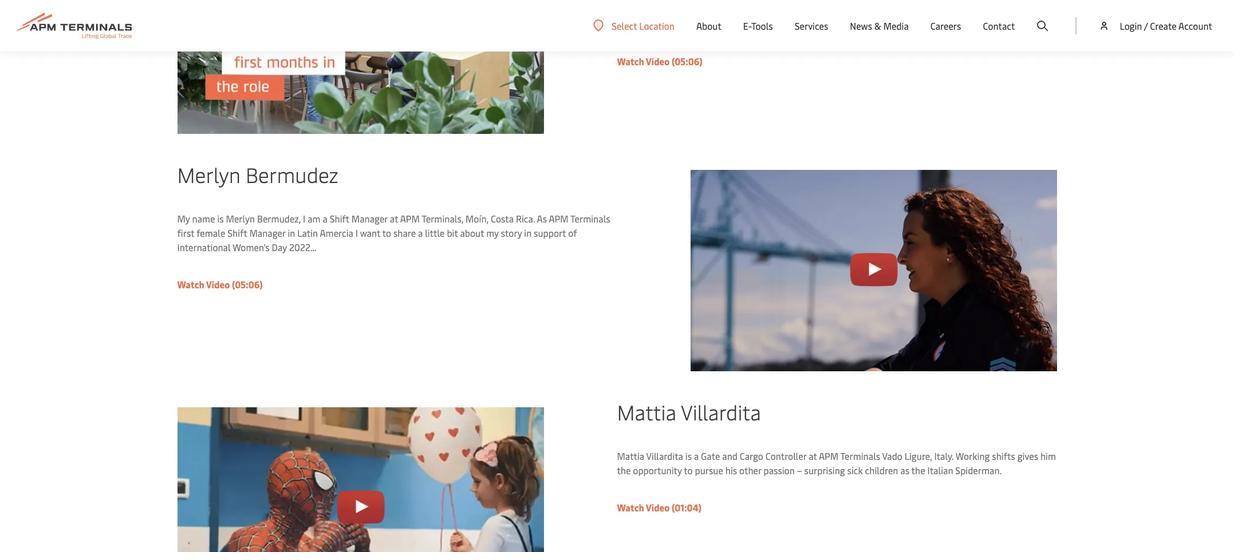 Task type: describe. For each thing, give the bounding box(es) containing it.
to inside my name is merlyn bermudez, i am a shift manager at apm terminals, moín, costa rica. as apm terminals first female shift manager in latin amercia i want to share a little bit about my story in support of international women's day 2022...
[[382, 227, 391, 239]]

shares
[[1021, 0, 1048, 2]]

the left opportunity
[[617, 464, 631, 477]]

bermudez
[[246, 160, 338, 188]]

1 horizontal spatial for
[[840, 3, 852, 16]]

few
[[861, 3, 876, 16]]

the up services
[[785, 3, 798, 16]]

video for merlyn bermudez
[[206, 278, 230, 291]]

media
[[883, 19, 909, 32]]

(05:06) for after
[[672, 55, 703, 68]]

my
[[486, 227, 499, 239]]

and inside mattia villardita is a gate and cargo controller at apm terminals vado ligure, italy. working shifts gives him the opportunity to pursue his other passion – surprising sick children as the italian spiderman.
[[722, 450, 738, 463]]

at inside keith svendsen has been the ceo of apm terminals since july 2022. in this first "ceo talks" film, he shares his reflections after being at the helm of the company for a few months. we also ask him about the best parts of his job, milestones for the company and what lies ahead for apm terminals in the coming months.
[[724, 3, 733, 16]]

careers
[[931, 19, 961, 32]]

news & media button
[[850, 0, 909, 52]]

been
[[698, 0, 718, 2]]

1 horizontal spatial months.
[[1018, 18, 1051, 30]]

of up helm
[[755, 0, 763, 2]]

svendsen
[[641, 0, 679, 2]]

at inside my name is merlyn bermudez, i am a shift manager at apm terminals, moín, costa rica. as apm terminals first female shift manager in latin amercia i want to share a little bit about my story in support of international women's day 2022...
[[390, 212, 398, 225]]

services
[[795, 19, 828, 32]]

italian
[[927, 464, 953, 477]]

day
[[272, 241, 287, 254]]

parts
[[617, 18, 639, 30]]

italy.
[[934, 450, 954, 463]]

this
[[905, 0, 921, 2]]

the down helm
[[744, 18, 757, 30]]

tools
[[751, 19, 773, 32]]

keith
[[617, 0, 638, 2]]

about
[[696, 19, 722, 32]]

gives
[[1017, 450, 1038, 463]]

0 horizontal spatial months.
[[879, 3, 912, 16]]

to inside mattia villardita is a gate and cargo controller at apm terminals vado ligure, italy. working shifts gives him the opportunity to pursue his other passion – surprising sick children as the italian spiderman.
[[684, 464, 693, 477]]

account
[[1179, 19, 1212, 32]]

about button
[[696, 0, 722, 52]]

e-tools button
[[743, 0, 773, 52]]

e-
[[743, 19, 751, 32]]

careers button
[[931, 0, 961, 52]]

female
[[197, 227, 225, 239]]

children
[[865, 464, 898, 477]]

after
[[677, 3, 697, 16]]

watch video (05:06) link for reflections
[[617, 55, 703, 68]]

1 vertical spatial his
[[652, 18, 663, 30]]

/
[[1144, 19, 1148, 32]]

gate
[[701, 450, 720, 463]]

location
[[639, 19, 675, 32]]

bit
[[447, 227, 458, 239]]

he
[[1009, 0, 1019, 2]]

him inside keith svendsen has been the ceo of apm terminals since july 2022. in this first "ceo talks" film, he shares his reflections after being at the helm of the company for a few months. we also ask him about the best parts of his job, milestones for the company and what lies ahead for apm terminals in the coming months.
[[964, 3, 980, 16]]

2022.
[[870, 0, 893, 2]]

services button
[[795, 0, 828, 52]]

women's
[[233, 241, 270, 254]]

want
[[360, 227, 380, 239]]

apm right as
[[549, 212, 568, 225]]

first inside keith svendsen has been the ceo of apm terminals since july 2022. in this first "ceo talks" film, he shares his reflections after being at the helm of the company for a few months. we also ask him about the best parts of his job, milestones for the company and what lies ahead for apm terminals in the coming months.
[[923, 0, 940, 2]]

ligure,
[[905, 450, 932, 463]]

has
[[682, 0, 696, 2]]

is for merlyn
[[217, 212, 224, 225]]

the down he
[[1008, 3, 1022, 16]]

0 vertical spatial shift
[[330, 212, 349, 225]]

film,
[[988, 0, 1007, 2]]

apm down we
[[896, 18, 916, 30]]

0 horizontal spatial company
[[760, 18, 797, 30]]

job,
[[666, 18, 680, 30]]

select location button
[[593, 19, 675, 32]]

contact button
[[983, 0, 1015, 52]]

surprising
[[804, 464, 845, 477]]

1 horizontal spatial manager
[[352, 212, 388, 225]]

select location
[[612, 19, 675, 32]]

sick
[[847, 464, 863, 477]]

mattia for mattia villardita is a gate and cargo controller at apm terminals vado ligure, italy. working shifts gives him the opportunity to pursue his other passion – surprising sick children as the italian spiderman.
[[617, 450, 644, 463]]

0 vertical spatial i
[[303, 212, 305, 225]]

apm up helm
[[765, 0, 785, 2]]

watch for merlyn bermudez
[[177, 278, 204, 291]]

my
[[177, 212, 190, 225]]

news & media
[[850, 19, 909, 32]]

the down "ceo"
[[735, 3, 748, 16]]

&
[[874, 19, 881, 32]]

talks"
[[963, 0, 986, 2]]

am
[[308, 212, 320, 225]]

share
[[393, 227, 416, 239]]

"ceo
[[941, 0, 961, 2]]

the left "ceo"
[[720, 0, 734, 2]]

little
[[425, 227, 445, 239]]

we
[[914, 3, 927, 16]]

terminals up services
[[787, 0, 827, 2]]

name
[[192, 212, 215, 225]]

a right am
[[323, 212, 327, 225]]

bermudez,
[[257, 212, 301, 225]]

villardita for mattia villardita is a gate and cargo controller at apm terminals vado ligure, italy. working shifts gives him the opportunity to pursue his other passion – surprising sick children as the italian spiderman.
[[646, 450, 683, 463]]

terminals inside mattia villardita is a gate and cargo controller at apm terminals vado ligure, italy. working shifts gives him the opportunity to pursue his other passion – surprising sick children as the italian spiderman.
[[840, 450, 880, 463]]

1 horizontal spatial in
[[524, 227, 532, 239]]

rica.
[[516, 212, 535, 225]]

spiderman.
[[955, 464, 1002, 477]]

0 vertical spatial merlyn
[[177, 160, 240, 188]]

watch video (05:06) link for shift
[[177, 278, 263, 291]]

and inside keith svendsen has been the ceo of apm terminals since july 2022. in this first "ceo talks" film, he shares his reflections after being at the helm of the company for a few months. we also ask him about the best parts of his job, milestones for the company and what lies ahead for apm terminals in the coming months.
[[799, 18, 814, 30]]

july
[[852, 0, 868, 2]]

the right as
[[911, 464, 925, 477]]

passion
[[764, 464, 795, 477]]

mattia villardita image
[[177, 408, 544, 553]]

is for mattia
[[685, 450, 692, 463]]

story
[[501, 227, 522, 239]]

opportunity
[[633, 464, 682, 477]]

(05:06) for manager
[[232, 278, 263, 291]]

milestones
[[683, 18, 728, 30]]

vado
[[882, 450, 902, 463]]

coming
[[985, 18, 1016, 30]]

mattia for mattia villardita
[[617, 398, 676, 426]]

other
[[739, 464, 761, 477]]

apm inside mattia villardita is a gate and cargo controller at apm terminals vado ligure, italy. working shifts gives him the opportunity to pursue his other passion – surprising sick children as the italian spiderman.
[[819, 450, 838, 463]]

a left "little"
[[418, 227, 423, 239]]

what
[[817, 18, 837, 30]]

being
[[700, 3, 722, 16]]

latin
[[297, 227, 318, 239]]

login / create account link
[[1099, 0, 1212, 52]]

terminals down also
[[918, 18, 958, 30]]

about inside my name is merlyn bermudez, i am a shift manager at apm terminals, moín, costa rica. as apm terminals first female shift manager in latin amercia i want to share a little bit about my story in support of international women's day 2022...
[[460, 227, 484, 239]]



Task type: locate. For each thing, give the bounding box(es) containing it.
0 vertical spatial (05:06)
[[672, 55, 703, 68]]

manager
[[352, 212, 388, 225], [249, 227, 285, 239]]

0 horizontal spatial and
[[722, 450, 738, 463]]

0 horizontal spatial first
[[177, 227, 194, 239]]

in down rica.
[[524, 227, 532, 239]]

0 horizontal spatial about
[[460, 227, 484, 239]]

watch video (05:06) down location
[[617, 55, 703, 68]]

0 vertical spatial is
[[217, 212, 224, 225]]

of right helm
[[774, 3, 782, 16]]

months.
[[879, 3, 912, 16], [1018, 18, 1051, 30]]

his down reflections
[[652, 18, 663, 30]]

news
[[850, 19, 872, 32]]

–
[[797, 464, 802, 477]]

a inside keith svendsen has been the ceo of apm terminals since july 2022. in this first "ceo talks" film, he shares his reflections after being at the helm of the company for a few months. we also ask him about the best parts of his job, milestones for the company and what lies ahead for apm terminals in the coming months.
[[854, 3, 859, 16]]

terminals
[[787, 0, 827, 2], [918, 18, 958, 30], [570, 212, 610, 225], [840, 450, 880, 463]]

terminals right as
[[570, 212, 610, 225]]

a down july
[[854, 3, 859, 16]]

video
[[646, 55, 670, 68], [206, 278, 230, 291], [646, 502, 670, 514]]

watch video (05:06) link down international
[[177, 278, 263, 291]]

terminals up sick
[[840, 450, 880, 463]]

cargo
[[740, 450, 763, 463]]

months. down in
[[879, 3, 912, 16]]

0 horizontal spatial in
[[288, 227, 295, 239]]

also
[[929, 3, 946, 16]]

0 horizontal spatial shift
[[227, 227, 247, 239]]

e-tools
[[743, 19, 773, 32]]

apm up share
[[400, 212, 420, 225]]

lies
[[839, 18, 853, 30]]

moin iwd image
[[690, 170, 1057, 372]]

terminals,
[[422, 212, 463, 225]]

1 vertical spatial about
[[460, 227, 484, 239]]

for
[[840, 3, 852, 16], [730, 18, 742, 30], [883, 18, 894, 30]]

login
[[1120, 19, 1142, 32]]

manager down bermudez,
[[249, 227, 285, 239]]

watch video (01:04)
[[617, 502, 702, 514]]

1 vertical spatial watch video (05:06)
[[177, 278, 263, 291]]

his down keith
[[617, 3, 629, 16]]

of inside my name is merlyn bermudez, i am a shift manager at apm terminals, moín, costa rica. as apm terminals first female shift manager in latin amercia i want to share a little bit about my story in support of international women's day 2022...
[[568, 227, 577, 239]]

amercia
[[320, 227, 353, 239]]

company down helm
[[760, 18, 797, 30]]

1 horizontal spatial watch video (05:06) link
[[617, 55, 703, 68]]

apm
[[765, 0, 785, 2], [896, 18, 916, 30], [400, 212, 420, 225], [549, 212, 568, 225], [819, 450, 838, 463]]

mattia villardita is a gate and cargo controller at apm terminals vado ligure, italy. working shifts gives him the opportunity to pursue his other passion – surprising sick children as the italian spiderman.
[[617, 450, 1056, 477]]

pursue
[[695, 464, 723, 477]]

1 horizontal spatial i
[[355, 227, 358, 239]]

his inside mattia villardita is a gate and cargo controller at apm terminals vado ligure, italy. working shifts gives him the opportunity to pursue his other passion – surprising sick children as the italian spiderman.
[[725, 464, 737, 477]]

to
[[382, 227, 391, 239], [684, 464, 693, 477]]

is inside mattia villardita is a gate and cargo controller at apm terminals vado ligure, italy. working shifts gives him the opportunity to pursue his other passion – surprising sick children as the italian spiderman.
[[685, 450, 692, 463]]

0 horizontal spatial his
[[617, 3, 629, 16]]

1 vertical spatial to
[[684, 464, 693, 477]]

manager up want
[[352, 212, 388, 225]]

0 vertical spatial watch video (05:06)
[[617, 55, 703, 68]]

ahead
[[855, 18, 880, 30]]

0 horizontal spatial watch video (05:06) link
[[177, 278, 263, 291]]

0 horizontal spatial him
[[964, 3, 980, 16]]

watch video (05:06) for shift
[[177, 278, 263, 291]]

of down reflections
[[641, 18, 650, 30]]

create
[[1150, 19, 1177, 32]]

0 horizontal spatial i
[[303, 212, 305, 225]]

0 vertical spatial video
[[646, 55, 670, 68]]

merlyn up the name on the top of the page
[[177, 160, 240, 188]]

villardita up opportunity
[[646, 450, 683, 463]]

1 horizontal spatial shift
[[330, 212, 349, 225]]

i left want
[[355, 227, 358, 239]]

2 vertical spatial video
[[646, 502, 670, 514]]

at inside mattia villardita is a gate and cargo controller at apm terminals vado ligure, italy. working shifts gives him the opportunity to pursue his other passion – surprising sick children as the italian spiderman.
[[809, 450, 817, 463]]

2 mattia from the top
[[617, 450, 644, 463]]

is left gate
[[685, 450, 692, 463]]

about
[[982, 3, 1006, 16], [460, 227, 484, 239]]

i left am
[[303, 212, 305, 225]]

0 horizontal spatial at
[[390, 212, 398, 225]]

best
[[1024, 3, 1042, 16]]

0 horizontal spatial watch video (05:06)
[[177, 278, 263, 291]]

is right the name on the top of the page
[[217, 212, 224, 225]]

him right the gives
[[1041, 450, 1056, 463]]

0 horizontal spatial to
[[382, 227, 391, 239]]

1 vertical spatial watch video (05:06) link
[[177, 278, 263, 291]]

shift up women's
[[227, 227, 247, 239]]

watch for mattia villardita
[[617, 502, 644, 514]]

2022...
[[289, 241, 317, 254]]

1 vertical spatial and
[[722, 450, 738, 463]]

ask
[[948, 3, 962, 16]]

login / create account
[[1120, 19, 1212, 32]]

0 vertical spatial at
[[724, 3, 733, 16]]

0 vertical spatial mattia
[[617, 398, 676, 426]]

1 vertical spatial at
[[390, 212, 398, 225]]

watch video (05:06) down international
[[177, 278, 263, 291]]

2 vertical spatial at
[[809, 450, 817, 463]]

(05:06)
[[672, 55, 703, 68], [232, 278, 263, 291]]

costa
[[491, 212, 514, 225]]

0 horizontal spatial is
[[217, 212, 224, 225]]

0 vertical spatial watch
[[617, 55, 644, 68]]

mattia villardita
[[617, 398, 761, 426]]

in left latin
[[288, 227, 295, 239]]

2 vertical spatial his
[[725, 464, 737, 477]]

keith svendsen has been the ceo of apm terminals since july 2022. in this first "ceo talks" film, he shares his reflections after being at the helm of the company for a few months. we also ask him about the best parts of his job, milestones for the company and what lies ahead for apm terminals in the coming months.
[[617, 0, 1051, 30]]

to left pursue
[[684, 464, 693, 477]]

1 horizontal spatial to
[[684, 464, 693, 477]]

for down since
[[840, 3, 852, 16]]

1 vertical spatial merlyn
[[226, 212, 255, 225]]

0 vertical spatial company
[[800, 3, 838, 16]]

1 horizontal spatial him
[[1041, 450, 1056, 463]]

1 vertical spatial shift
[[227, 227, 247, 239]]

and
[[799, 18, 814, 30], [722, 450, 738, 463]]

months. down best
[[1018, 18, 1051, 30]]

0 vertical spatial to
[[382, 227, 391, 239]]

him
[[964, 3, 980, 16], [1041, 450, 1056, 463]]

1 horizontal spatial watch video (05:06)
[[617, 55, 703, 68]]

about down moín,
[[460, 227, 484, 239]]

0 vertical spatial manager
[[352, 212, 388, 225]]

1 vertical spatial i
[[355, 227, 358, 239]]

for right &
[[883, 18, 894, 30]]

about down film,
[[982, 3, 1006, 16]]

in
[[896, 0, 903, 2]]

is inside my name is merlyn bermudez, i am a shift manager at apm terminals, moín, costa rica. as apm terminals first female shift manager in latin amercia i want to share a little bit about my story in support of international women's day 2022...
[[217, 212, 224, 225]]

2 horizontal spatial at
[[809, 450, 817, 463]]

1 vertical spatial watch
[[177, 278, 204, 291]]

villardita
[[681, 398, 761, 426], [646, 450, 683, 463]]

1 vertical spatial months.
[[1018, 18, 1051, 30]]

him down talks"
[[964, 3, 980, 16]]

0 vertical spatial about
[[982, 3, 1006, 16]]

reflections
[[631, 3, 675, 16]]

0 horizontal spatial (05:06)
[[232, 278, 263, 291]]

0 horizontal spatial for
[[730, 18, 742, 30]]

1 horizontal spatial about
[[982, 3, 1006, 16]]

working
[[956, 450, 990, 463]]

0 vertical spatial his
[[617, 3, 629, 16]]

0 vertical spatial him
[[964, 3, 980, 16]]

(05:06) down women's
[[232, 278, 263, 291]]

1 horizontal spatial his
[[652, 18, 663, 30]]

watch down select location button
[[617, 55, 644, 68]]

(01:04)
[[672, 502, 702, 514]]

first up also
[[923, 0, 940, 2]]

watch down opportunity
[[617, 502, 644, 514]]

1 vertical spatial villardita
[[646, 450, 683, 463]]

1 horizontal spatial first
[[923, 0, 940, 2]]

0 vertical spatial villardita
[[681, 398, 761, 426]]

at right being
[[724, 3, 733, 16]]

mattia inside mattia villardita is a gate and cargo controller at apm terminals vado ligure, italy. working shifts gives him the opportunity to pursue his other passion – surprising sick children as the italian spiderman.
[[617, 450, 644, 463]]

company up what
[[800, 3, 838, 16]]

1 vertical spatial company
[[760, 18, 797, 30]]

a
[[854, 3, 859, 16], [323, 212, 327, 225], [418, 227, 423, 239], [694, 450, 699, 463]]

1 vertical spatial him
[[1041, 450, 1056, 463]]

at up the surprising
[[809, 450, 817, 463]]

my name is merlyn bermudez, i am a shift manager at apm terminals, moín, costa rica. as apm terminals first female shift manager in latin amercia i want to share a little bit about my story in support of international women's day 2022...
[[177, 212, 610, 254]]

0 vertical spatial and
[[799, 18, 814, 30]]

controller
[[766, 450, 806, 463]]

1 vertical spatial first
[[177, 227, 194, 239]]

1 vertical spatial mattia
[[617, 450, 644, 463]]

as
[[537, 212, 547, 225]]

1 horizontal spatial (05:06)
[[672, 55, 703, 68]]

ceo
[[736, 0, 752, 2]]

1 vertical spatial is
[[685, 450, 692, 463]]

video for mattia villardita
[[646, 502, 670, 514]]

about inside keith svendsen has been the ceo of apm terminals since july 2022. in this first "ceo talks" film, he shares his reflections after being at the helm of the company for a few months. we also ask him about the best parts of his job, milestones for the company and what lies ahead for apm terminals in the coming months.
[[982, 3, 1006, 16]]

apm up the surprising
[[819, 450, 838, 463]]

to right want
[[382, 227, 391, 239]]

watch video (01:04) link
[[617, 502, 702, 514]]

villardita up gate
[[681, 398, 761, 426]]

1 vertical spatial (05:06)
[[232, 278, 263, 291]]

1 vertical spatial video
[[206, 278, 230, 291]]

a inside mattia villardita is a gate and cargo controller at apm terminals vado ligure, italy. working shifts gives him the opportunity to pursue his other passion – surprising sick children as the italian spiderman.
[[694, 450, 699, 463]]

2 horizontal spatial his
[[725, 464, 737, 477]]

in inside keith svendsen has been the ceo of apm terminals since july 2022. in this first "ceo talks" film, he shares his reflections after being at the helm of the company for a few months. we also ask him about the best parts of his job, milestones for the company and what lies ahead for apm terminals in the coming months.
[[960, 18, 967, 30]]

watch video (05:06) for reflections
[[617, 55, 703, 68]]

1 horizontal spatial and
[[799, 18, 814, 30]]

1 mattia from the top
[[617, 398, 676, 426]]

merlyn up women's
[[226, 212, 255, 225]]

in
[[960, 18, 967, 30], [288, 227, 295, 239], [524, 227, 532, 239]]

first down my
[[177, 227, 194, 239]]

0 vertical spatial watch video (05:06) link
[[617, 55, 703, 68]]

video left (01:04)
[[646, 502, 670, 514]]

mattia
[[617, 398, 676, 426], [617, 450, 644, 463]]

for left e-
[[730, 18, 742, 30]]

the down talks"
[[969, 18, 983, 30]]

0 vertical spatial months.
[[879, 3, 912, 16]]

watch video (05:06)
[[617, 55, 703, 68], [177, 278, 263, 291]]

watch video (05:06) link
[[617, 55, 703, 68], [177, 278, 263, 291]]

at up share
[[390, 212, 398, 225]]

terminals inside my name is merlyn bermudez, i am a shift manager at apm terminals, moín, costa rica. as apm terminals first female shift manager in latin amercia i want to share a little bit about my story in support of international women's day 2022...
[[570, 212, 610, 225]]

him inside mattia villardita is a gate and cargo controller at apm terminals vado ligure, italy. working shifts gives him the opportunity to pursue his other passion – surprising sick children as the italian spiderman.
[[1041, 450, 1056, 463]]

2 horizontal spatial for
[[883, 18, 894, 30]]

a left gate
[[694, 450, 699, 463]]

1 horizontal spatial at
[[724, 3, 733, 16]]

villardita inside mattia villardita is a gate and cargo controller at apm terminals vado ligure, italy. working shifts gives him the opportunity to pursue his other passion – surprising sick children as the italian spiderman.
[[646, 450, 683, 463]]

contact
[[983, 19, 1015, 32]]

0 horizontal spatial manager
[[249, 227, 285, 239]]

and right gate
[[722, 450, 738, 463]]

international
[[177, 241, 231, 254]]

2 horizontal spatial in
[[960, 18, 967, 30]]

1 horizontal spatial is
[[685, 450, 692, 463]]

watch down international
[[177, 278, 204, 291]]

villardita for mattia villardita
[[681, 398, 761, 426]]

select
[[612, 19, 637, 32]]

merlyn
[[177, 160, 240, 188], [226, 212, 255, 225]]

1 horizontal spatial company
[[800, 3, 838, 16]]

1 vertical spatial manager
[[249, 227, 285, 239]]

merlyn bermudez
[[177, 160, 338, 188]]

watch video (05:06) link down location
[[617, 55, 703, 68]]

support
[[534, 227, 566, 239]]

ceo talks play image
[[177, 0, 544, 134]]

since
[[829, 0, 850, 2]]

(05:06) down "job,"
[[672, 55, 703, 68]]

2 vertical spatial watch
[[617, 502, 644, 514]]

moín,
[[466, 212, 489, 225]]

video down international
[[206, 278, 230, 291]]

at
[[724, 3, 733, 16], [390, 212, 398, 225], [809, 450, 817, 463]]

in down the ask
[[960, 18, 967, 30]]

and left what
[[799, 18, 814, 30]]

0 vertical spatial first
[[923, 0, 940, 2]]

merlyn inside my name is merlyn bermudez, i am a shift manager at apm terminals, moín, costa rica. as apm terminals first female shift manager in latin amercia i want to share a little bit about my story in support of international women's day 2022...
[[226, 212, 255, 225]]

as
[[900, 464, 909, 477]]

video down location
[[646, 55, 670, 68]]

shifts
[[992, 450, 1015, 463]]

of right support
[[568, 227, 577, 239]]

first inside my name is merlyn bermudez, i am a shift manager at apm terminals, moín, costa rica. as apm terminals first female shift manager in latin amercia i want to share a little bit about my story in support of international women's day 2022...
[[177, 227, 194, 239]]

shift up amercia
[[330, 212, 349, 225]]

his left other
[[725, 464, 737, 477]]



Task type: vqa. For each thing, say whether or not it's contained in the screenshot.
South Asia link on the bottom of the page
no



